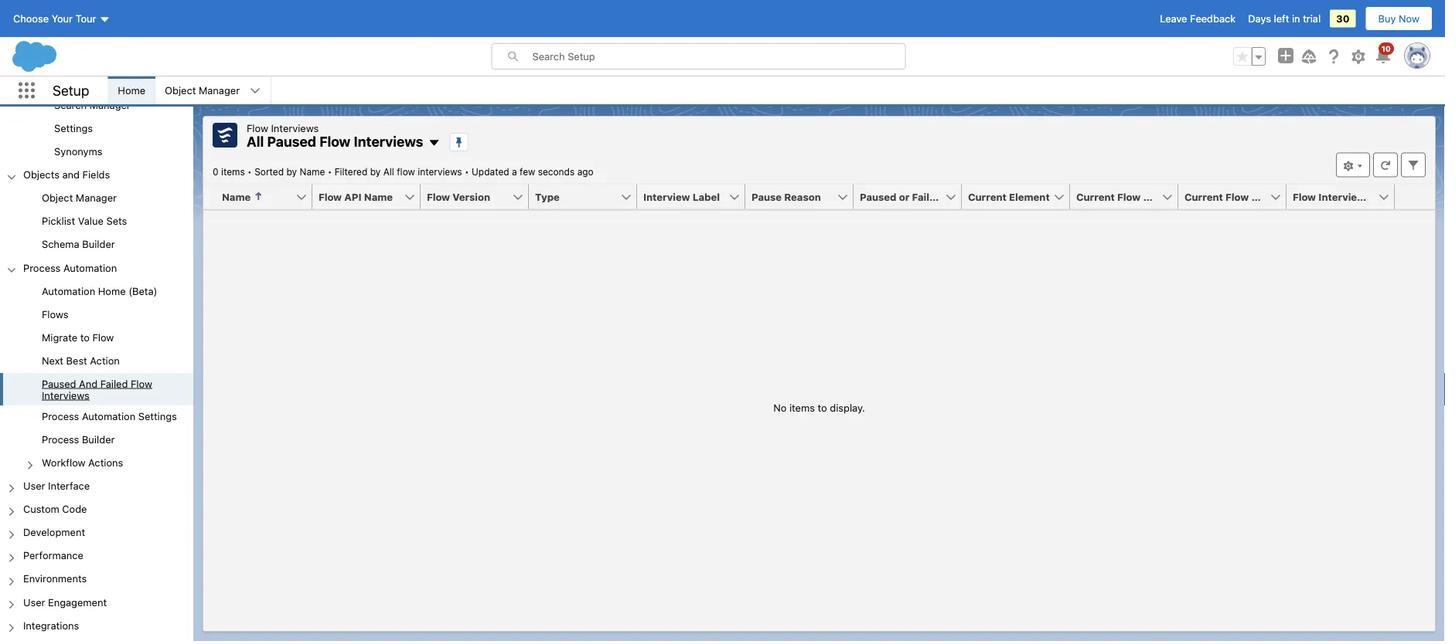 Task type: locate. For each thing, give the bounding box(es) containing it.
object manager right home link
[[165, 85, 240, 96]]

2 horizontal spatial •
[[465, 167, 469, 177]]

notification builder image
[[0, 639, 193, 642]]

pause reason button
[[745, 184, 837, 209]]

interviews down best
[[42, 390, 90, 401]]

interviews
[[418, 167, 462, 177]]

2 vertical spatial automation
[[82, 411, 135, 422]]

paused inside button
[[860, 191, 897, 203]]

process automation tree item
[[0, 257, 193, 476]]

home inside process automation tree item
[[98, 285, 126, 297]]

paused up sorted
[[267, 133, 316, 150]]

current flow version element
[[1178, 184, 1296, 210]]

api inside button
[[344, 191, 362, 203]]

1 current from the left
[[968, 191, 1007, 203]]

1 vertical spatial object
[[42, 192, 73, 204]]

user engagement
[[23, 597, 107, 608]]

0 horizontal spatial object manager link
[[42, 192, 117, 206]]

failed inside button
[[912, 191, 942, 203]]

paused left or at the top of the page
[[860, 191, 897, 203]]

1 horizontal spatial items
[[789, 402, 815, 414]]

0 horizontal spatial object manager
[[42, 192, 117, 204]]

1 interview from the left
[[643, 191, 690, 203]]

all left flow at the top of page
[[383, 167, 394, 177]]

0 horizontal spatial •
[[248, 167, 252, 177]]

1 vertical spatial user
[[23, 597, 45, 608]]

to left display.
[[818, 402, 827, 414]]

failed right or at the top of the page
[[912, 191, 942, 203]]

interviews up sorted
[[271, 122, 319, 134]]

automation down paused and failed flow interviews link
[[82, 411, 135, 422]]

value
[[78, 215, 104, 227]]

2 vertical spatial manager
[[76, 192, 117, 204]]

builder down value
[[82, 239, 115, 250]]

setup
[[53, 82, 89, 99]]

1 horizontal spatial to
[[818, 402, 827, 414]]

buy now
[[1378, 13, 1420, 24]]

1 horizontal spatial object manager
[[165, 85, 240, 96]]

0 vertical spatial automation
[[63, 262, 117, 274]]

process down "schema"
[[23, 262, 61, 274]]

0 horizontal spatial version
[[453, 191, 490, 203]]

automation home (beta) link
[[42, 285, 157, 299]]

1 vertical spatial manager
[[89, 99, 130, 111]]

2 api from the left
[[1143, 191, 1160, 203]]

process
[[23, 262, 61, 274], [42, 411, 79, 422], [42, 434, 79, 446]]

guid
[[1368, 191, 1391, 203]]

feedback
[[1190, 13, 1236, 24]]

paused down next at the left bottom of page
[[42, 378, 76, 390]]

0 vertical spatial items
[[221, 167, 245, 177]]

pause reason
[[752, 191, 821, 203]]

0 horizontal spatial api
[[344, 191, 362, 203]]

element
[[1009, 191, 1050, 203]]

settings link
[[54, 122, 93, 136]]

current element
[[968, 191, 1050, 203]]

picklist
[[42, 215, 75, 227]]

1 horizontal spatial object manager link
[[156, 77, 249, 104]]

0 vertical spatial builder
[[82, 239, 115, 250]]

0
[[213, 167, 218, 177]]

2 current from the left
[[1076, 191, 1115, 203]]

interviews up 0 items • sorted by name • filtered by all flow interviews • updated a few seconds ago at the left
[[354, 133, 423, 150]]

process inside process automation link
[[23, 262, 61, 274]]

0 horizontal spatial current
[[968, 191, 1007, 203]]

by right sorted
[[286, 167, 297, 177]]

flow
[[247, 122, 268, 134], [319, 133, 351, 150], [319, 191, 342, 203], [427, 191, 450, 203], [1117, 191, 1141, 203], [1226, 191, 1249, 203], [1293, 191, 1316, 203], [92, 332, 114, 343], [131, 378, 152, 390]]

process up workflow
[[42, 434, 79, 446]]

actions
[[88, 457, 123, 469]]

user up custom
[[23, 481, 45, 492]]

paused for paused and failed flow interviews
[[42, 378, 76, 390]]

workflow actions
[[42, 457, 123, 469]]

automation home (beta)
[[42, 285, 157, 297]]

manager for picklist value sets
[[76, 192, 117, 204]]

current flow version button
[[1178, 184, 1289, 209]]

choose your tour button
[[12, 6, 111, 31]]

10 button
[[1374, 43, 1394, 66]]

current for current flow api name
[[1076, 191, 1115, 203]]

process inside process builder link
[[42, 434, 79, 446]]

0 vertical spatial object
[[165, 85, 196, 96]]

2 by from the left
[[370, 167, 381, 177]]

process builder
[[42, 434, 115, 446]]

builder inside objects and fields tree item
[[82, 239, 115, 250]]

tour
[[75, 13, 96, 24]]

interviews inside paused and failed flow interviews
[[42, 390, 90, 401]]

object manager up picklist value sets
[[42, 192, 117, 204]]

current flow api name button
[[1070, 184, 1192, 209]]

2 horizontal spatial current
[[1185, 191, 1223, 203]]

manager
[[199, 85, 240, 96], [89, 99, 130, 111], [76, 192, 117, 204]]

interview left label
[[643, 191, 690, 203]]

home up search manager
[[118, 85, 145, 96]]

1 vertical spatial to
[[818, 402, 827, 414]]

failed
[[912, 191, 942, 203], [100, 378, 128, 390]]

2 user from the top
[[23, 597, 45, 608]]

current element button
[[962, 184, 1053, 209]]

paused and failed flow interviews
[[42, 378, 152, 401]]

builder up actions in the left bottom of the page
[[82, 434, 115, 446]]

interview left guid
[[1319, 191, 1366, 203]]

failed down action
[[100, 378, 128, 390]]

1 horizontal spatial all
[[383, 167, 394, 177]]

flow inside button
[[1117, 191, 1141, 203]]

all paused flow interviews status
[[213, 167, 472, 177]]

paused
[[267, 133, 316, 150], [860, 191, 897, 203], [42, 378, 76, 390]]

1 horizontal spatial current
[[1076, 191, 1115, 203]]

name inside button
[[1163, 191, 1192, 203]]

type element
[[529, 184, 646, 210]]

1 vertical spatial settings
[[138, 411, 177, 422]]

items right no
[[789, 402, 815, 414]]

process inside process automation settings "link"
[[42, 411, 79, 422]]

to up next best action
[[80, 332, 90, 343]]

• left sorted
[[248, 167, 252, 177]]

object manager link up picklist value sets
[[42, 192, 117, 206]]

all
[[247, 133, 264, 150], [383, 167, 394, 177]]

1 vertical spatial object manager
[[42, 192, 117, 204]]

process for process automation
[[23, 262, 61, 274]]

buy now button
[[1365, 6, 1433, 31]]

paused or failed date
[[860, 191, 968, 203]]

fields
[[82, 169, 110, 181]]

0 vertical spatial manager
[[199, 85, 240, 96]]

leave
[[1160, 13, 1187, 24]]

home
[[118, 85, 145, 96], [98, 285, 126, 297]]

object manager link
[[156, 77, 249, 104], [42, 192, 117, 206]]

api
[[344, 191, 362, 203], [1143, 191, 1160, 203]]

group containing search manager
[[0, 39, 193, 164]]

object up picklist
[[42, 192, 73, 204]]

group containing object manager
[[0, 188, 193, 257]]

0 horizontal spatial items
[[221, 167, 245, 177]]

current for current flow version
[[1185, 191, 1223, 203]]

1 vertical spatial paused
[[860, 191, 897, 203]]

1 api from the left
[[344, 191, 362, 203]]

custom code link
[[23, 504, 87, 518]]

0 vertical spatial user
[[23, 481, 45, 492]]

0 vertical spatial all
[[247, 133, 264, 150]]

0 horizontal spatial paused
[[42, 378, 76, 390]]

• left updated
[[465, 167, 469, 177]]

group
[[0, 39, 193, 164], [1233, 47, 1266, 66], [0, 188, 193, 257], [0, 281, 193, 476]]

items right 0
[[221, 167, 245, 177]]

flow interviews
[[247, 122, 319, 134]]

text default image
[[428, 137, 440, 149]]

automation down schema builder link
[[63, 262, 117, 274]]

automation inside "link"
[[82, 411, 135, 422]]

process automation link
[[23, 262, 117, 276]]

0 horizontal spatial all
[[247, 133, 264, 150]]

user for user interface
[[23, 481, 45, 492]]

1 horizontal spatial interview
[[1319, 191, 1366, 203]]

0 horizontal spatial interview
[[643, 191, 690, 203]]

process up process builder
[[42, 411, 79, 422]]

manager inside objects and fields tree item
[[76, 192, 117, 204]]

builder inside process automation tree item
[[82, 434, 115, 446]]

0 vertical spatial failed
[[912, 191, 942, 203]]

Search Setup text field
[[532, 44, 905, 69]]

1 horizontal spatial object
[[165, 85, 196, 96]]

next best action
[[42, 355, 120, 367]]

1 horizontal spatial interviews
[[271, 122, 319, 134]]

1 horizontal spatial settings
[[138, 411, 177, 422]]

no
[[773, 402, 787, 414]]

integrations link
[[23, 620, 79, 634]]

0 horizontal spatial to
[[80, 332, 90, 343]]

next best action link
[[42, 355, 120, 369]]

2 version from the left
[[1251, 191, 1289, 203]]

paused inside paused and failed flow interviews
[[42, 378, 76, 390]]

1 version from the left
[[453, 191, 490, 203]]

home left (beta)
[[98, 285, 126, 297]]

0 horizontal spatial by
[[286, 167, 297, 177]]

0 vertical spatial process
[[23, 262, 61, 274]]

automation down process automation link
[[42, 285, 95, 297]]

custom
[[23, 504, 59, 515]]

interview label button
[[637, 184, 728, 209]]

all up sorted
[[247, 133, 264, 150]]

settings down paused and failed flow interviews link
[[138, 411, 177, 422]]

1 • from the left
[[248, 167, 252, 177]]

flow interview guid element
[[1287, 184, 1404, 210]]

version left flow interview guid
[[1251, 191, 1289, 203]]

failed inside paused and failed flow interviews
[[100, 378, 128, 390]]

leave feedback link
[[1160, 13, 1236, 24]]

seconds
[[538, 167, 575, 177]]

now
[[1399, 13, 1420, 24]]

1 horizontal spatial api
[[1143, 191, 1160, 203]]

0 vertical spatial to
[[80, 332, 90, 343]]

flow version button
[[421, 184, 512, 209]]

by right filtered
[[370, 167, 381, 177]]

user
[[23, 481, 45, 492], [23, 597, 45, 608]]

migrate to flow
[[42, 332, 114, 343]]

2 vertical spatial process
[[42, 434, 79, 446]]

1 vertical spatial home
[[98, 285, 126, 297]]

3 current from the left
[[1185, 191, 1223, 203]]

and
[[79, 378, 98, 390]]

next
[[42, 355, 63, 367]]

0 vertical spatial paused
[[267, 133, 316, 150]]

current inside button
[[1076, 191, 1115, 203]]

version down updated
[[453, 191, 490, 203]]

builder for process builder
[[82, 434, 115, 446]]

0 horizontal spatial failed
[[100, 378, 128, 390]]

pause
[[752, 191, 782, 203]]

0 horizontal spatial interviews
[[42, 390, 90, 401]]

objects and fields tree item
[[0, 164, 193, 257]]

objects and fields link
[[23, 169, 110, 183]]

search manager link
[[54, 99, 130, 113]]

sets
[[106, 215, 127, 227]]

process for process builder
[[42, 434, 79, 446]]

1 user from the top
[[23, 481, 45, 492]]

settings
[[54, 122, 93, 134], [138, 411, 177, 422]]

0 horizontal spatial object
[[42, 192, 73, 204]]

current
[[968, 191, 1007, 203], [1076, 191, 1115, 203], [1185, 191, 1223, 203]]

settings down search
[[54, 122, 93, 134]]

few
[[520, 167, 535, 177]]

1 vertical spatial failed
[[100, 378, 128, 390]]

by
[[286, 167, 297, 177], [370, 167, 381, 177]]

1 vertical spatial process
[[42, 411, 79, 422]]

object manager link right home link
[[156, 77, 249, 104]]

all paused flow interviews|flow interviews|list view element
[[203, 116, 1436, 633]]

object inside tree item
[[42, 192, 73, 204]]

user up the integrations
[[23, 597, 45, 608]]

1 horizontal spatial failed
[[912, 191, 942, 203]]

1 vertical spatial builder
[[82, 434, 115, 446]]

updated
[[472, 167, 509, 177]]

1 horizontal spatial •
[[328, 167, 332, 177]]

0 horizontal spatial settings
[[54, 122, 93, 134]]

interviews
[[271, 122, 319, 134], [354, 133, 423, 150], [42, 390, 90, 401]]

object right home link
[[165, 85, 196, 96]]

2 horizontal spatial paused
[[860, 191, 897, 203]]

1 horizontal spatial version
[[1251, 191, 1289, 203]]

1 horizontal spatial by
[[370, 167, 381, 177]]

current flow api name
[[1076, 191, 1192, 203]]

date
[[944, 191, 968, 203]]

process for process automation settings
[[42, 411, 79, 422]]

current flow api name element
[[1070, 184, 1192, 210]]

2 vertical spatial paused
[[42, 378, 76, 390]]

2 horizontal spatial interviews
[[354, 133, 423, 150]]

process automation settings
[[42, 411, 177, 422]]

• left filtered
[[328, 167, 332, 177]]

current element element
[[962, 184, 1079, 210]]

1 vertical spatial object manager link
[[42, 192, 117, 206]]

filtered
[[335, 167, 368, 177]]

leave feedback
[[1160, 13, 1236, 24]]

in
[[1292, 13, 1300, 24]]

1 vertical spatial items
[[789, 402, 815, 414]]



Task type: vqa. For each thing, say whether or not it's contained in the screenshot.
The Feed Item tree item
no



Task type: describe. For each thing, give the bounding box(es) containing it.
automation for process automation settings
[[82, 411, 135, 422]]

to inside all paused flow interviews|flow interviews|list view element
[[818, 402, 827, 414]]

flow api name element
[[312, 184, 430, 210]]

automation for process automation
[[63, 262, 117, 274]]

builder for schema builder
[[82, 239, 115, 250]]

workflow actions link
[[42, 457, 123, 471]]

name element
[[203, 184, 322, 210]]

2 interview from the left
[[1319, 191, 1366, 203]]

paused for paused or failed date
[[860, 191, 897, 203]]

process automation
[[23, 262, 117, 274]]

integrations
[[23, 620, 79, 632]]

process automation settings link
[[42, 411, 177, 425]]

0 items • sorted by name • filtered by all flow interviews • updated a few seconds ago
[[213, 167, 594, 177]]

1 vertical spatial automation
[[42, 285, 95, 297]]

3 • from the left
[[465, 167, 469, 177]]

performance
[[23, 550, 83, 562]]

items for 0
[[221, 167, 245, 177]]

user interface
[[23, 481, 90, 492]]

name button
[[203, 184, 295, 209]]

interface
[[48, 481, 90, 492]]

failed for and
[[100, 378, 128, 390]]

user for user engagement
[[23, 597, 45, 608]]

workflow
[[42, 457, 85, 469]]

code
[[62, 504, 87, 515]]

paused and failed flow interviews link
[[42, 378, 193, 401]]

flow inside paused and failed flow interviews
[[131, 378, 152, 390]]

reason
[[784, 191, 821, 203]]

pause reason element
[[745, 184, 863, 210]]

development
[[23, 527, 85, 539]]

display.
[[830, 402, 865, 414]]

group containing automation home (beta)
[[0, 281, 193, 476]]

30
[[1336, 13, 1350, 24]]

label
[[693, 191, 720, 203]]

process builder link
[[42, 434, 115, 448]]

api inside button
[[1143, 191, 1160, 203]]

type
[[535, 191, 560, 203]]

to inside tree item
[[80, 332, 90, 343]]

current for current element
[[968, 191, 1007, 203]]

best
[[66, 355, 87, 367]]

flow version element
[[421, 184, 538, 210]]

object manager inside "group"
[[42, 192, 117, 204]]

type button
[[529, 184, 620, 209]]

engagement
[[48, 597, 107, 608]]

home link
[[109, 77, 155, 104]]

your
[[52, 13, 73, 24]]

days left in trial
[[1248, 13, 1321, 24]]

schema builder
[[42, 239, 115, 250]]

manager for settings
[[89, 99, 130, 111]]

action image
[[1395, 184, 1435, 209]]

picklist value sets link
[[42, 215, 127, 229]]

1 vertical spatial all
[[383, 167, 394, 177]]

environments
[[23, 574, 87, 585]]

interview label element
[[637, 184, 755, 210]]

1 by from the left
[[286, 167, 297, 177]]

choose
[[13, 13, 49, 24]]

environments link
[[23, 574, 87, 588]]

days
[[1248, 13, 1271, 24]]

objects
[[23, 169, 59, 181]]

objects and fields
[[23, 169, 110, 181]]

left
[[1274, 13, 1289, 24]]

action element
[[1395, 184, 1435, 210]]

10
[[1382, 44, 1391, 53]]

sorted
[[255, 167, 284, 177]]

flows link
[[42, 308, 68, 322]]

schema
[[42, 239, 79, 250]]

paused or failed date button
[[854, 184, 968, 209]]

flow api name button
[[312, 184, 404, 209]]

(beta)
[[129, 285, 157, 297]]

flow
[[397, 167, 415, 177]]

synonyms
[[54, 146, 102, 157]]

failed for or
[[912, 191, 942, 203]]

current flow version
[[1185, 191, 1289, 203]]

ago
[[577, 167, 594, 177]]

flow version
[[427, 191, 490, 203]]

2 • from the left
[[328, 167, 332, 177]]

migrate
[[42, 332, 77, 343]]

picklist value sets
[[42, 215, 127, 227]]

development link
[[23, 527, 85, 541]]

flow interview guid
[[1293, 191, 1391, 203]]

1 horizontal spatial paused
[[267, 133, 316, 150]]

0 vertical spatial object manager
[[165, 85, 240, 96]]

flow interview guid button
[[1287, 184, 1391, 209]]

user interface link
[[23, 481, 90, 495]]

settings inside "link"
[[138, 411, 177, 422]]

all paused flow interviews
[[247, 133, 423, 150]]

paused and failed flow interviews tree item
[[0, 374, 193, 406]]

0 vertical spatial settings
[[54, 122, 93, 134]]

a
[[512, 167, 517, 177]]

flows
[[42, 308, 68, 320]]

user engagement link
[[23, 597, 107, 611]]

action
[[90, 355, 120, 367]]

performance link
[[23, 550, 83, 564]]

migrate to flow link
[[42, 332, 114, 346]]

search
[[54, 99, 87, 111]]

items for no
[[789, 402, 815, 414]]

search manager
[[54, 99, 130, 111]]

0 vertical spatial home
[[118, 85, 145, 96]]

paused or failed date element
[[854, 184, 971, 210]]

trial
[[1303, 13, 1321, 24]]

buy
[[1378, 13, 1396, 24]]

custom code
[[23, 504, 87, 515]]

schema builder link
[[42, 239, 115, 253]]

0 vertical spatial object manager link
[[156, 77, 249, 104]]

choose your tour
[[13, 13, 96, 24]]

interview label
[[643, 191, 720, 203]]



